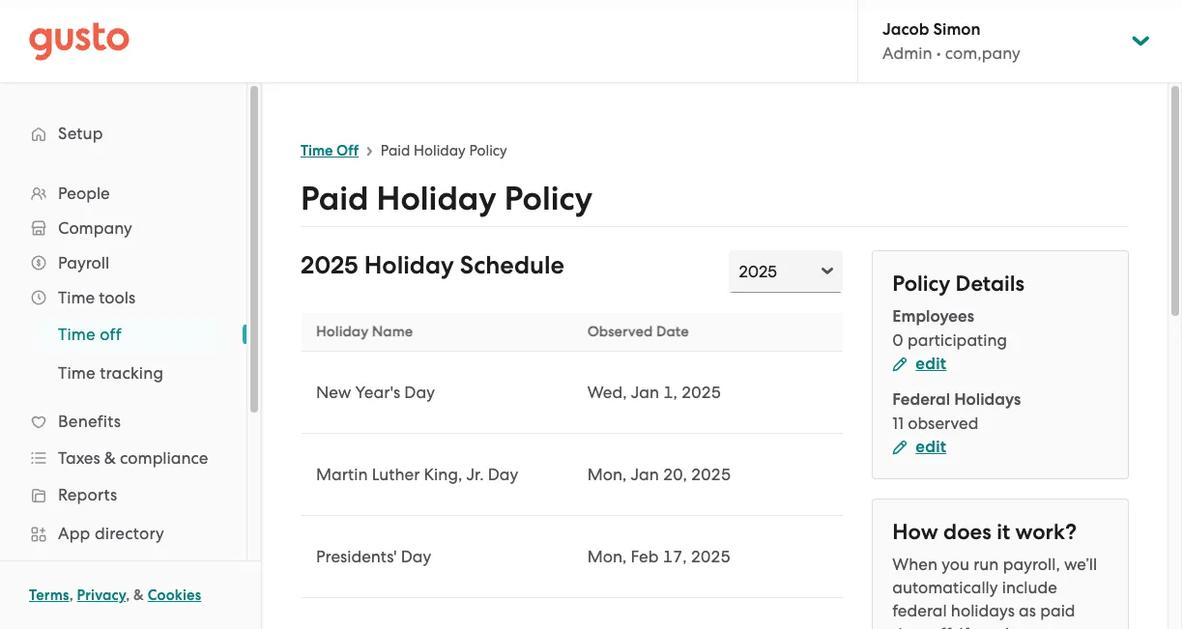 Task type: vqa. For each thing, say whether or not it's contained in the screenshot.


Task type: describe. For each thing, give the bounding box(es) containing it.
list containing time off
[[0, 315, 247, 393]]

jacob
[[883, 19, 929, 40]]

name
[[372, 323, 413, 340]]

run
[[974, 555, 999, 574]]

when you run payroll, we'll automatically include federal
[[893, 555, 1097, 621]]

mon, feb 17, 2025
[[587, 547, 731, 567]]

admin
[[883, 44, 932, 63]]

it
[[997, 519, 1010, 545]]

terms
[[29, 587, 69, 604]]

employees 0 participating
[[893, 306, 1007, 350]]

jacob simon admin • com,pany
[[883, 19, 1021, 63]]

gusto navigation element
[[0, 83, 247, 629]]

tracking
[[100, 364, 164, 383]]

feb
[[631, 547, 659, 567]]

holidays
[[951, 601, 1015, 621]]

reports link
[[19, 478, 227, 512]]

you
[[942, 555, 970, 574]]

does
[[944, 519, 992, 545]]

reports
[[58, 485, 117, 505]]

employees
[[893, 306, 975, 327]]

time off link
[[301, 142, 359, 160]]

com,pany
[[945, 44, 1021, 63]]

observed
[[908, 414, 979, 433]]

when
[[893, 555, 938, 574]]

mon, jan 20, 2025
[[587, 465, 731, 484]]

luther
[[372, 465, 420, 484]]

app directory
[[58, 524, 164, 543]]

time tools
[[58, 288, 136, 307]]

2025 for wed, jan 1, 2025
[[682, 383, 721, 402]]

holiday name
[[316, 323, 413, 340]]

2025 up holiday name
[[301, 250, 358, 280]]

off
[[100, 325, 122, 344]]

automatically
[[893, 578, 998, 597]]

federal
[[893, 601, 947, 621]]

0 vertical spatial day
[[404, 383, 435, 402]]

privacy
[[77, 587, 126, 604]]

2025 for mon, feb 17, 2025
[[691, 547, 731, 567]]

time for time off
[[301, 142, 333, 160]]

time off
[[58, 325, 122, 344]]

policy details
[[893, 271, 1025, 297]]

time for time tracking
[[58, 364, 96, 383]]

work?
[[1016, 519, 1077, 545]]

time tracking
[[58, 364, 164, 383]]

app directory link
[[19, 516, 227, 551]]

1 vertical spatial &
[[133, 587, 144, 604]]

payroll
[[58, 253, 109, 273]]

people
[[58, 184, 110, 203]]

privacy link
[[77, 587, 126, 604]]

edit link for holidays
[[893, 437, 947, 457]]

as
[[1019, 601, 1036, 621]]

time tools button
[[19, 280, 227, 315]]

taxes
[[58, 449, 100, 468]]

off
[[336, 142, 359, 160]]

holiday up 2025 holiday schedule
[[377, 179, 497, 218]]

time for time off
[[58, 325, 96, 344]]

17,
[[663, 547, 687, 567]]

jan for wed,
[[631, 383, 659, 402]]

0
[[893, 331, 904, 350]]

federal holidays 11 observed
[[893, 390, 1021, 433]]

taxes & compliance
[[58, 449, 208, 468]]

20,
[[663, 465, 687, 484]]

cookies button
[[148, 584, 201, 607]]

•
[[937, 44, 941, 63]]

1 vertical spatial paid holiday policy
[[301, 179, 593, 218]]

simon
[[933, 19, 981, 40]]

terms link
[[29, 587, 69, 604]]

wed,
[[587, 383, 627, 402]]

observed
[[587, 323, 653, 340]]

2 , from the left
[[126, 587, 130, 604]]

setup link
[[19, 116, 227, 151]]

1 horizontal spatial paid
[[381, 142, 410, 160]]

benefits link
[[19, 404, 227, 439]]

0 vertical spatial policy
[[469, 142, 507, 160]]

benefits
[[58, 412, 121, 431]]

presidents' day
[[316, 547, 432, 567]]

include
[[1002, 578, 1058, 597]]

participating
[[908, 331, 1007, 350]]



Task type: locate. For each thing, give the bounding box(es) containing it.
0 vertical spatial jan
[[631, 383, 659, 402]]

edit for holidays
[[916, 437, 947, 457]]

edit
[[916, 354, 947, 374], [916, 437, 947, 457]]

2025 right 20,
[[691, 465, 731, 484]]

federal
[[893, 390, 950, 410]]

time inside dropdown button
[[58, 288, 95, 307]]

1 vertical spatial mon,
[[587, 547, 627, 567]]

time for time tools
[[58, 288, 95, 307]]

directory
[[95, 524, 164, 543]]

2025 right 1,
[[682, 383, 721, 402]]

mon, left feb
[[587, 547, 627, 567]]

observed date
[[587, 323, 689, 340]]

1 vertical spatial paid
[[301, 179, 369, 218]]

payroll,
[[1003, 555, 1060, 574]]

2025 holiday schedule
[[301, 250, 565, 280]]

1 vertical spatial day
[[488, 465, 518, 484]]

edit down participating
[[916, 354, 947, 374]]

2 edit link from the top
[[893, 437, 947, 457]]

0 vertical spatial edit
[[916, 354, 947, 374]]

0 horizontal spatial ,
[[69, 587, 73, 604]]

2025 for mon, jan 20, 2025
[[691, 465, 731, 484]]

company button
[[19, 211, 227, 246]]

paid
[[1040, 601, 1076, 621]]

day right presidents'
[[401, 547, 432, 567]]

, left privacy link
[[69, 587, 73, 604]]

off.
[[931, 625, 955, 629]]

holidays
[[954, 390, 1021, 410]]

jan left 20,
[[631, 465, 659, 484]]

how
[[893, 519, 939, 545]]

1 , from the left
[[69, 587, 73, 604]]

new year's day
[[316, 383, 435, 402]]

time down the time off
[[58, 364, 96, 383]]

1 mon, from the top
[[587, 465, 627, 484]]

paid holiday policy
[[381, 142, 507, 160], [301, 179, 593, 218]]

time left off
[[301, 142, 333, 160]]

0 vertical spatial paid
[[381, 142, 410, 160]]

king,
[[424, 465, 462, 484]]

tools
[[99, 288, 136, 307]]

11
[[893, 414, 904, 433]]

martin
[[316, 465, 368, 484]]

1 jan from the top
[[631, 383, 659, 402]]

2 jan from the top
[[631, 465, 659, 484]]

1 edit link from the top
[[893, 354, 947, 374]]

paid holiday policy up 2025 holiday schedule
[[301, 179, 593, 218]]

1 horizontal spatial &
[[133, 587, 144, 604]]

time off
[[301, 142, 359, 160]]

day
[[404, 383, 435, 402], [488, 465, 518, 484], [401, 547, 432, 567]]

company
[[58, 218, 132, 238]]

martin luther king, jr. day
[[316, 465, 518, 484]]

paid down time off link
[[301, 179, 369, 218]]

paid holiday policy right off
[[381, 142, 507, 160]]

0 vertical spatial mon,
[[587, 465, 627, 484]]

taxes & compliance button
[[19, 441, 227, 476]]

list containing people
[[0, 176, 247, 629]]

& right taxes
[[104, 449, 116, 468]]

edit link for 0
[[893, 354, 947, 374]]

1 vertical spatial policy
[[504, 179, 593, 218]]

edit down observed
[[916, 437, 947, 457]]

holiday left name
[[316, 323, 369, 340]]

cookies
[[148, 587, 201, 604]]

jan left 1,
[[631, 383, 659, 402]]

policy
[[469, 142, 507, 160], [504, 179, 593, 218], [893, 271, 951, 297]]

&
[[104, 449, 116, 468], [133, 587, 144, 604]]

2 list from the top
[[0, 315, 247, 393]]

time
[[301, 142, 333, 160], [58, 288, 95, 307], [58, 325, 96, 344], [58, 364, 96, 383]]

year's
[[355, 383, 400, 402]]

time left "off"
[[58, 325, 96, 344]]

how does it work?
[[893, 519, 1077, 545]]

jr.
[[466, 465, 484, 484]]

edit for 0
[[916, 354, 947, 374]]

people button
[[19, 176, 227, 211]]

holiday right off
[[414, 142, 466, 160]]

2 vertical spatial policy
[[893, 271, 951, 297]]

2 vertical spatial day
[[401, 547, 432, 567]]

, left cookies
[[126, 587, 130, 604]]

0 vertical spatial paid holiday policy
[[381, 142, 507, 160]]

1 vertical spatial edit
[[916, 437, 947, 457]]

jan
[[631, 383, 659, 402], [631, 465, 659, 484]]

1 list from the top
[[0, 176, 247, 629]]

0 vertical spatial &
[[104, 449, 116, 468]]

presidents'
[[316, 547, 397, 567]]

holiday up name
[[364, 250, 454, 280]]

edit link down the 11
[[893, 437, 947, 457]]

paid right off
[[381, 142, 410, 160]]

1 horizontal spatial ,
[[126, 587, 130, 604]]

mon, for mon, jan 20, 2025
[[587, 465, 627, 484]]

home image
[[29, 22, 130, 60]]

day right jr.
[[488, 465, 518, 484]]

0 horizontal spatial paid
[[301, 179, 369, 218]]

wed, jan 1, 2025
[[587, 383, 721, 402]]

mon,
[[587, 465, 627, 484], [587, 547, 627, 567]]

compliance
[[120, 449, 208, 468]]

setup
[[58, 124, 103, 143]]

2025 right 17,
[[691, 547, 731, 567]]

2 mon, from the top
[[587, 547, 627, 567]]

edit link down the 0 at the bottom of page
[[893, 354, 947, 374]]

details
[[956, 271, 1025, 297]]

time down payroll
[[58, 288, 95, 307]]

holidays as paid time off.
[[893, 601, 1076, 629]]

1 edit from the top
[[916, 354, 947, 374]]

2025
[[301, 250, 358, 280], [682, 383, 721, 402], [691, 465, 731, 484], [691, 547, 731, 567]]

day right year's
[[404, 383, 435, 402]]

& inside dropdown button
[[104, 449, 116, 468]]

new
[[316, 383, 351, 402]]

paid
[[381, 142, 410, 160], [301, 179, 369, 218]]

0 vertical spatial edit link
[[893, 354, 947, 374]]

1 vertical spatial jan
[[631, 465, 659, 484]]

app
[[58, 524, 90, 543]]

terms , privacy , & cookies
[[29, 587, 201, 604]]

1,
[[663, 383, 678, 402]]

1 vertical spatial edit link
[[893, 437, 947, 457]]

time off link
[[35, 317, 227, 352]]

edit link
[[893, 354, 947, 374], [893, 437, 947, 457]]

& left cookies
[[133, 587, 144, 604]]

we'll
[[1064, 555, 1097, 574]]

mon, left 20,
[[587, 465, 627, 484]]

mon, for mon, feb 17, 2025
[[587, 547, 627, 567]]

time tracking link
[[35, 356, 227, 391]]

schedule
[[460, 250, 565, 280]]

0 horizontal spatial &
[[104, 449, 116, 468]]

date
[[656, 323, 689, 340]]

,
[[69, 587, 73, 604], [126, 587, 130, 604]]

payroll button
[[19, 246, 227, 280]]

jan for mon,
[[631, 465, 659, 484]]

list
[[0, 176, 247, 629], [0, 315, 247, 393]]

2 edit from the top
[[916, 437, 947, 457]]

time
[[893, 625, 927, 629]]

holiday
[[414, 142, 466, 160], [377, 179, 497, 218], [364, 250, 454, 280], [316, 323, 369, 340]]



